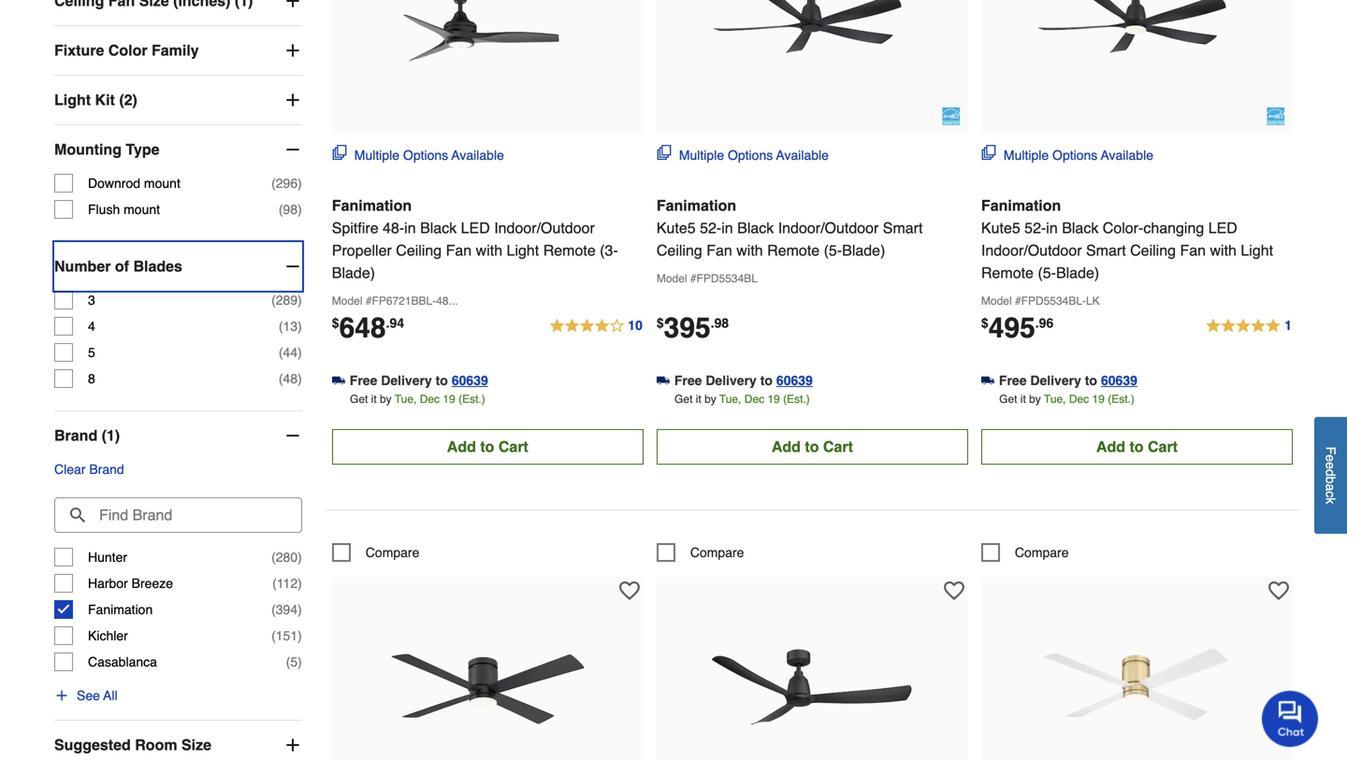 Task type: vqa. For each thing, say whether or not it's contained in the screenshot.


Task type: describe. For each thing, give the bounding box(es) containing it.
room
[[135, 737, 177, 754]]

blade) inside fanimation kute5 52-in black indoor/outdoor smart ceiling fan with remote (5-blade)
[[842, 242, 886, 259]]

with inside fanimation kute5 52-in black indoor/outdoor smart ceiling fan with remote (5-blade)
[[737, 242, 763, 259]]

1 add to cart button from the left
[[332, 429, 644, 465]]

fp6721bbl-
[[372, 295, 436, 308]]

1 60639 button from the left
[[452, 371, 488, 390]]

4 stars image
[[549, 315, 644, 338]]

light inside fanimation spitfire 48-in black led indoor/outdoor propeller ceiling fan with light remote (3- blade)
[[507, 242, 539, 259]]

( 112 )
[[272, 577, 302, 592]]

by for third 60639 button from right
[[380, 393, 392, 406]]

size
[[182, 737, 212, 754]]

suggested room size
[[54, 737, 212, 754]]

blades
[[133, 258, 182, 275]]

add to cart for 1st the add to cart button from left
[[447, 438, 529, 456]]

fanimationkute5 52-in black indoor/outdoor smart ceiling fan with remote (5-blade) element
[[657, 0, 969, 134]]

296
[[276, 176, 298, 191]]

mounting type button
[[54, 125, 302, 174]]

fanimationkute5 52-in black color-changing led indoor/outdoor smart ceiling fan with light remote (5-blade) element
[[982, 0, 1293, 134]]

2 add to cart button from the left
[[657, 429, 969, 465]]

# for fanimation kute5 52-in black color-changing led indoor/outdoor smart ceiling fan with light remote (5-blade)
[[1015, 295, 1022, 308]]

48
[[283, 372, 298, 387]]

free for third 60639 button from right
[[350, 373, 378, 388]]

available for multiple options available link associated with 'fanimationkute5 52-in black color-changing led indoor/outdoor smart ceiling fan with light remote (5-blade)' element
[[1101, 148, 1154, 163]]

options for 3rd multiple options available link from the right
[[403, 148, 448, 163]]

112
[[277, 577, 298, 592]]

get for third 60639 button from right's the truck filled image
[[350, 393, 368, 406]]

151
[[276, 629, 298, 644]]

energy star qualified image for 'fanimationkute5 52-in black color-changing led indoor/outdoor smart ceiling fan with light remote (5-blade)' element
[[1267, 107, 1286, 126]]

multiple options available for multiple options available link related to fanimationkute5 52-in black indoor/outdoor smart ceiling fan with remote (5-blade) element
[[679, 148, 829, 163]]

) for ( 5 )
[[298, 655, 302, 670]]

b
[[1324, 477, 1339, 484]]

harbor
[[88, 577, 128, 592]]

( for 112
[[272, 577, 277, 592]]

multiple options available link for 'fanimationkute5 52-in black color-changing led indoor/outdoor smart ceiling fan with light remote (5-blade)' element
[[982, 145, 1154, 165]]

actual price $648.94 element
[[332, 312, 404, 344]]

( for 151
[[272, 629, 276, 644]]

fanimation kute5 52-in black indoor/outdoor smart ceiling fan with remote (5-blade)
[[657, 197, 923, 259]]

see all button
[[54, 687, 118, 706]]

$ 495 .96
[[982, 312, 1054, 344]]

3 60639 button from the left
[[1102, 371, 1138, 390]]

52- for fan
[[700, 219, 722, 237]]

dec for 2nd 60639 button
[[745, 393, 765, 406]]

minus image for number of blades
[[283, 257, 302, 276]]

by for 2nd 60639 button
[[705, 393, 717, 406]]

see
[[77, 689, 100, 704]]

available for 3rd multiple options available link from the right
[[452, 148, 504, 163]]

multiple for multiple options available link associated with 'fanimationkute5 52-in black color-changing led indoor/outdoor smart ceiling fan with light remote (5-blade)' element
[[1004, 148, 1049, 163]]

648
[[339, 312, 386, 344]]

8
[[88, 372, 95, 387]]

( for 5
[[286, 655, 290, 670]]

( for 296
[[272, 176, 276, 191]]

44
[[283, 345, 298, 360]]

) for ( 394 )
[[298, 603, 302, 618]]

) for ( 13 )
[[298, 319, 302, 334]]

fanimation spitfire 48-in black led indoor/outdoor propeller ceiling fan with light remote (3- blade)
[[332, 197, 618, 282]]

heart outline image
[[944, 581, 965, 602]]

fpd5534bl
[[697, 272, 758, 285]]

tue, for third 60639 button from right
[[395, 393, 417, 406]]

(3-
[[600, 242, 618, 259]]

it for 2nd 60639 button
[[696, 393, 702, 406]]

495
[[989, 312, 1036, 344]]

multiple for 3rd multiple options available link from the right
[[355, 148, 400, 163]]

clear brand
[[54, 462, 124, 477]]

dec for third 60639 button from right
[[420, 393, 440, 406]]

model for kute5 52-in black color-changing led indoor/outdoor smart ceiling fan with light remote (5-blade)
[[982, 295, 1012, 308]]

( 151 )
[[272, 629, 302, 644]]

fpd5534bl-
[[1022, 295, 1087, 308]]

actual price $495.96 element
[[982, 312, 1054, 344]]

kute5 for kute5 52-in black indoor/outdoor smart ceiling fan with remote (5-blade)
[[657, 219, 696, 237]]

available for multiple options available link related to fanimationkute5 52-in black indoor/outdoor smart ceiling fan with remote (5-blade) element
[[777, 148, 829, 163]]

free delivery to 60639 for 2nd 60639 button
[[675, 373, 813, 388]]

48...
[[436, 295, 458, 308]]

see all
[[77, 689, 118, 704]]

cart for 1st the add to cart button from left
[[499, 438, 529, 456]]

number of blades
[[54, 258, 182, 275]]

mounting type
[[54, 141, 160, 158]]

remote inside fanimation kute5 52-in black indoor/outdoor smart ceiling fan with remote (5-blade)
[[768, 242, 820, 259]]

10
[[628, 318, 643, 333]]

blade) inside the fanimation kute5 52-in black color-changing led indoor/outdoor smart ceiling fan with light remote (5-blade)
[[1057, 264, 1100, 282]]

(2)
[[119, 91, 137, 109]]

) for ( 98 )
[[298, 202, 302, 217]]

of
[[115, 258, 129, 275]]

family
[[152, 42, 199, 59]]

free for 2nd 60639 button
[[675, 373, 702, 388]]

4
[[88, 319, 95, 334]]

compare for 1002537620 element
[[691, 546, 744, 560]]

plus image inside suggested room size button
[[283, 737, 302, 755]]

a
[[1324, 484, 1339, 491]]

kichler
[[88, 629, 128, 644]]

energy star qualified image for fanimationkute5 52-in black indoor/outdoor smart ceiling fan with remote (5-blade) element
[[942, 107, 961, 126]]

it for first 60639 button from right
[[1021, 393, 1026, 406]]

1
[[1285, 318, 1292, 333]]

compare for 5014171343 element
[[1015, 546, 1069, 560]]

by for first 60639 button from right
[[1030, 393, 1041, 406]]

5014170921 element
[[332, 544, 420, 562]]

color-
[[1103, 219, 1144, 237]]

add for 3rd the add to cart button from the left
[[1097, 438, 1126, 456]]

fanimation for spitfire 48-in black led indoor/outdoor propeller ceiling fan with light remote (3- blade)
[[332, 197, 412, 214]]

.96
[[1036, 316, 1054, 331]]

( 394 )
[[272, 603, 302, 618]]

fixture
[[54, 42, 104, 59]]

tue, for 2nd 60639 button
[[720, 393, 742, 406]]

fanimation kute5 52-in black color-changing led indoor/outdoor smart ceiling fan with light remote (5-blade)
[[982, 197, 1274, 282]]

f e e d b a c k
[[1324, 447, 1339, 505]]

smart inside fanimation kute5 52-in black indoor/outdoor smart ceiling fan with remote (5-blade)
[[883, 219, 923, 237]]

$ 395 .98
[[657, 312, 729, 344]]

in for ceiling
[[404, 219, 416, 237]]

d
[[1324, 470, 1339, 477]]

lk
[[1087, 295, 1100, 308]]

1002537620 element
[[657, 544, 744, 562]]

suggested room size button
[[54, 722, 302, 761]]

number
[[54, 258, 111, 275]]

.98
[[711, 316, 729, 331]]

) for ( 48 )
[[298, 372, 302, 387]]

fanimation kute 52-in black indoor/outdoor smart propeller ceiling fan with remote (3-blade) image
[[710, 587, 916, 761]]

( for 394
[[272, 603, 276, 618]]

tue, for first 60639 button from right
[[1044, 393, 1066, 406]]

flush mount
[[88, 202, 160, 217]]

( 296 )
[[272, 176, 302, 191]]

3
[[88, 293, 95, 308]]

dec for first 60639 button from right
[[1070, 393, 1090, 406]]

actual price $395.98 element
[[657, 312, 729, 344]]

plus image for light kit
[[283, 91, 302, 110]]

model for spitfire 48-in black led indoor/outdoor propeller ceiling fan with light remote (3- blade)
[[332, 295, 363, 308]]

10 button
[[549, 315, 644, 338]]

Find Brand text field
[[54, 498, 302, 534]]

changing
[[1144, 219, 1205, 237]]

0 vertical spatial 5
[[88, 345, 95, 360]]

1 horizontal spatial 5
[[290, 655, 298, 670]]

( 98 )
[[279, 202, 302, 217]]

(1)
[[102, 427, 120, 445]]

( 280 )
[[272, 550, 302, 565]]

indoor/outdoor inside the fanimation kute5 52-in black color-changing led indoor/outdoor smart ceiling fan with light remote (5-blade)
[[982, 242, 1082, 259]]

fan inside the fanimation kute5 52-in black color-changing led indoor/outdoor smart ceiling fan with light remote (5-blade)
[[1181, 242, 1206, 259]]

plus image for fixture color family
[[283, 41, 302, 60]]

plus image inside see all button
[[54, 689, 69, 704]]

downrod mount
[[88, 176, 180, 191]]

all
[[103, 689, 118, 704]]

60639 for first 60639 button from right
[[1102, 373, 1138, 388]]

indoor/outdoor inside fanimation kute5 52-in black indoor/outdoor smart ceiling fan with remote (5-blade)
[[778, 219, 879, 237]]

kit
[[95, 91, 115, 109]]

395
[[664, 312, 711, 344]]

add for 2nd the add to cart button
[[772, 438, 801, 456]]

smart inside the fanimation kute5 52-in black color-changing led indoor/outdoor smart ceiling fan with light remote (5-blade)
[[1087, 242, 1126, 259]]

delivery for first 60639 button from right
[[1031, 373, 1082, 388]]

$ for 395
[[657, 316, 664, 331]]

k
[[1324, 498, 1339, 505]]

harbor breeze
[[88, 577, 173, 592]]

394
[[276, 603, 298, 618]]

spitfire
[[332, 219, 379, 237]]

0 vertical spatial plus image
[[283, 0, 302, 10]]

$ for 648
[[332, 316, 339, 331]]

# for fanimation kute5 52-in black indoor/outdoor smart ceiling fan with remote (5-blade)
[[691, 272, 697, 285]]

led inside fanimation spitfire 48-in black led indoor/outdoor propeller ceiling fan with light remote (3- blade)
[[461, 219, 490, 237]]

5014171343 element
[[982, 544, 1069, 562]]

color
[[108, 42, 147, 59]]

fanimation for kute5 52-in black indoor/outdoor smart ceiling fan with remote (5-blade)
[[657, 197, 737, 214]]

breeze
[[132, 577, 173, 592]]

2 e from the top
[[1324, 462, 1339, 470]]

$ 648 .94
[[332, 312, 404, 344]]

with inside fanimation spitfire 48-in black led indoor/outdoor propeller ceiling fan with light remote (3- blade)
[[476, 242, 503, 259]]



Task type: locate. For each thing, give the bounding box(es) containing it.
model # fp6721bbl-48...
[[332, 295, 458, 308]]

energy star qualified image inside fanimationkute5 52-in black indoor/outdoor smart ceiling fan with remote (5-blade) element
[[942, 107, 961, 126]]

1 horizontal spatial get it by tue, dec 19 (est.)
[[675, 393, 810, 406]]

1 19 from the left
[[443, 393, 456, 406]]

2 add from the left
[[772, 438, 801, 456]]

free for first 60639 button from right
[[999, 373, 1027, 388]]

f
[[1324, 447, 1339, 455]]

3 19 from the left
[[1093, 393, 1105, 406]]

e up b
[[1324, 462, 1339, 470]]

1 horizontal spatial 19
[[768, 393, 780, 406]]

fixture color family
[[54, 42, 199, 59]]

) up ( 5 )
[[298, 629, 302, 644]]

1 horizontal spatial kute5
[[982, 219, 1021, 237]]

1 button
[[1206, 315, 1293, 338]]

0 horizontal spatial cart
[[499, 438, 529, 456]]

( for 13
[[279, 319, 283, 334]]

1 horizontal spatial black
[[738, 219, 774, 237]]

multiple options available for multiple options available link associated with 'fanimationkute5 52-in black color-changing led indoor/outdoor smart ceiling fan with light remote (5-blade)' element
[[1004, 148, 1154, 163]]

model # fpd5534bl-lk
[[982, 295, 1100, 308]]

( 48 )
[[279, 372, 302, 387]]

1 multiple from the left
[[355, 148, 400, 163]]

kute5 for kute5 52-in black color-changing led indoor/outdoor smart ceiling fan with light remote (5-blade)
[[982, 219, 1021, 237]]

free down 648
[[350, 373, 378, 388]]

0 horizontal spatial add
[[447, 438, 476, 456]]

in for fan
[[722, 219, 733, 237]]

1 delivery from the left
[[381, 373, 432, 388]]

fixture color family button
[[54, 26, 302, 75]]

3 truck filled image from the left
[[982, 374, 995, 388]]

multiple options available link up color-
[[982, 145, 1154, 165]]

( 5 )
[[286, 655, 302, 670]]

led right changing
[[1209, 219, 1238, 237]]

1 vertical spatial plus image
[[54, 689, 69, 704]]

280
[[276, 550, 298, 565]]

multiple options available for 3rd multiple options available link from the right
[[355, 148, 504, 163]]

black for fan
[[420, 219, 457, 237]]

$ right 13
[[332, 316, 339, 331]]

get it by tue, dec 19 (est.) down .98
[[675, 393, 810, 406]]

remote inside fanimation spitfire 48-in black led indoor/outdoor propeller ceiling fan with light remote (3- blade)
[[543, 242, 596, 259]]

kute5 inside fanimation kute5 52-in black indoor/outdoor smart ceiling fan with remote (5-blade)
[[657, 219, 696, 237]]

2 free from the left
[[675, 373, 702, 388]]

1 horizontal spatial multiple options available
[[679, 148, 829, 163]]

mount for downrod mount
[[144, 176, 180, 191]]

0 horizontal spatial $
[[332, 316, 339, 331]]

3 add to cart button from the left
[[982, 429, 1293, 465]]

1 by from the left
[[380, 393, 392, 406]]

minus image for brand
[[283, 427, 302, 446]]

remote
[[543, 242, 596, 259], [768, 242, 820, 259], [982, 264, 1034, 282]]

brand (1)
[[54, 427, 120, 445]]

) for ( 151 )
[[298, 629, 302, 644]]

1 available from the left
[[452, 148, 504, 163]]

ceiling inside fanimation kute5 52-in black indoor/outdoor smart ceiling fan with remote (5-blade)
[[657, 242, 703, 259]]

2 options from the left
[[728, 148, 773, 163]]

8 ) from the top
[[298, 577, 302, 592]]

19 for third 60639 button from right
[[443, 393, 456, 406]]

get
[[350, 393, 368, 406], [675, 393, 693, 406], [1000, 393, 1018, 406]]

3 add to cart from the left
[[1097, 438, 1178, 456]]

1 horizontal spatial tue,
[[720, 393, 742, 406]]

1 it from the left
[[371, 393, 377, 406]]

1 add from the left
[[447, 438, 476, 456]]

get down the 495
[[1000, 393, 1018, 406]]

(est.) for 2nd 60639 button
[[783, 393, 810, 406]]

delivery down .94
[[381, 373, 432, 388]]

black inside the fanimation kute5 52-in black color-changing led indoor/outdoor smart ceiling fan with light remote (5-blade)
[[1062, 219, 1099, 237]]

1 vertical spatial mount
[[124, 202, 160, 217]]

2 energy star qualified image from the left
[[1267, 107, 1286, 126]]

delivery for third 60639 button from right
[[381, 373, 432, 388]]

13
[[283, 319, 298, 334]]

3 available from the left
[[1101, 148, 1154, 163]]

model for kute5 52-in black indoor/outdoor smart ceiling fan with remote (5-blade)
[[657, 272, 687, 285]]

) down 44
[[298, 372, 302, 387]]

1 horizontal spatial by
[[705, 393, 717, 406]]

delivery down .96
[[1031, 373, 1082, 388]]

2 horizontal spatial get it by tue, dec 19 (est.)
[[1000, 393, 1135, 406]]

available up fanimation spitfire 48-in black led indoor/outdoor propeller ceiling fan with light remote (3- blade)
[[452, 148, 504, 163]]

(est.) for first 60639 button from right
[[1108, 393, 1135, 406]]

2 horizontal spatial dec
[[1070, 393, 1090, 406]]

1 heart outline image from the left
[[619, 581, 640, 602]]

heart outline image
[[619, 581, 640, 602], [1269, 581, 1290, 602]]

11 ) from the top
[[298, 655, 302, 670]]

1 multiple options available link from the left
[[332, 145, 504, 165]]

1 plus image from the top
[[283, 41, 302, 60]]

) for ( 289 )
[[298, 293, 302, 308]]

fan inside fanimation spitfire 48-in black led indoor/outdoor propeller ceiling fan with light remote (3- blade)
[[446, 242, 472, 259]]

truck filled image for third 60639 button from right
[[332, 374, 345, 388]]

3 (est.) from the left
[[1108, 393, 1135, 406]]

2 horizontal spatial with
[[1211, 242, 1237, 259]]

delivery down .98
[[706, 373, 757, 388]]

0 horizontal spatial with
[[476, 242, 503, 259]]

delivery
[[381, 373, 432, 388], [706, 373, 757, 388], [1031, 373, 1082, 388]]

0 horizontal spatial #
[[366, 295, 372, 308]]

free down 395
[[675, 373, 702, 388]]

2 with from the left
[[737, 242, 763, 259]]

0 horizontal spatial in
[[404, 219, 416, 237]]

multiple options available link up 48-
[[332, 145, 504, 165]]

get it by tue, dec 19 (est.) down .96
[[1000, 393, 1135, 406]]

2 horizontal spatial free delivery to 60639
[[999, 373, 1138, 388]]

1 horizontal spatial add to cart
[[772, 438, 853, 456]]

clear brand button
[[54, 461, 124, 479]]

# for fanimation spitfire 48-in black led indoor/outdoor propeller ceiling fan with light remote (3- blade)
[[366, 295, 372, 308]]

( 13 )
[[279, 319, 302, 334]]

black inside fanimation kute5 52-in black indoor/outdoor smart ceiling fan with remote (5-blade)
[[738, 219, 774, 237]]

0 horizontal spatial free delivery to 60639
[[350, 373, 488, 388]]

1 horizontal spatial fan
[[707, 242, 733, 259]]

2 horizontal spatial truck filled image
[[982, 374, 995, 388]]

1 truck filled image from the left
[[332, 374, 345, 388]]

fan up 48...
[[446, 242, 472, 259]]

cart for 3rd the add to cart button from the left
[[1148, 438, 1178, 456]]

52- inside the fanimation kute5 52-in black color-changing led indoor/outdoor smart ceiling fan with light remote (5-blade)
[[1025, 219, 1047, 237]]

light
[[54, 91, 91, 109], [507, 242, 539, 259], [1241, 242, 1274, 259]]

3 black from the left
[[1062, 219, 1099, 237]]

) up '48' at the left of the page
[[298, 345, 302, 360]]

0 horizontal spatial multiple
[[355, 148, 400, 163]]

0 horizontal spatial delivery
[[381, 373, 432, 388]]

9 ) from the top
[[298, 603, 302, 618]]

$ inside $ 495 .96
[[982, 316, 989, 331]]

truck filled image right '( 48 )'
[[332, 374, 345, 388]]

2 $ from the left
[[657, 316, 664, 331]]

1 horizontal spatial ceiling
[[657, 242, 703, 259]]

casablanca
[[88, 655, 157, 670]]

2 horizontal spatial add to cart button
[[982, 429, 1293, 465]]

get it by tue, dec 19 (est.) for first 60639 button from right
[[1000, 393, 1135, 406]]

black for with
[[738, 219, 774, 237]]

3 free from the left
[[999, 373, 1027, 388]]

2 free delivery to 60639 from the left
[[675, 373, 813, 388]]

plus image
[[283, 0, 302, 10], [54, 689, 69, 704], [283, 737, 302, 755]]

0 horizontal spatial (5-
[[824, 242, 842, 259]]

3 60639 from the left
[[1102, 373, 1138, 388]]

0 horizontal spatial compare
[[366, 546, 420, 560]]

) down 112
[[298, 603, 302, 618]]

1 (est.) from the left
[[459, 393, 485, 406]]

light left (3-
[[507, 242, 539, 259]]

remote inside the fanimation kute5 52-in black color-changing led indoor/outdoor smart ceiling fan with light remote (5-blade)
[[982, 264, 1034, 282]]

) down ( 296 )
[[298, 202, 302, 217]]

1 horizontal spatial smart
[[1087, 242, 1126, 259]]

1 fan from the left
[[446, 242, 472, 259]]

1 kute5 from the left
[[657, 219, 696, 237]]

in for indoor/outdoor
[[1047, 219, 1058, 237]]

2 truck filled image from the left
[[657, 374, 670, 388]]

get for the truck filled image for 2nd 60639 button
[[675, 393, 693, 406]]

get down 648
[[350, 393, 368, 406]]

98
[[283, 202, 298, 217]]

mount down 'mounting type' button
[[144, 176, 180, 191]]

available
[[452, 148, 504, 163], [777, 148, 829, 163], [1101, 148, 1154, 163]]

propeller
[[332, 242, 392, 259]]

1 get it by tue, dec 19 (est.) from the left
[[350, 393, 485, 406]]

3 fan from the left
[[1181, 242, 1206, 259]]

minus image down '48' at the left of the page
[[283, 427, 302, 446]]

1 horizontal spatial truck filled image
[[657, 374, 670, 388]]

0 vertical spatial mount
[[144, 176, 180, 191]]

2 multiple from the left
[[679, 148, 724, 163]]

fan inside fanimation kute5 52-in black indoor/outdoor smart ceiling fan with remote (5-blade)
[[707, 242, 733, 259]]

1 horizontal spatial 52-
[[1025, 219, 1047, 237]]

options
[[403, 148, 448, 163], [728, 148, 773, 163], [1053, 148, 1098, 163]]

2 ceiling from the left
[[657, 242, 703, 259]]

1 60639 from the left
[[452, 373, 488, 388]]

3 multiple from the left
[[1004, 148, 1049, 163]]

model up the 495
[[982, 295, 1012, 308]]

0 horizontal spatial free
[[350, 373, 378, 388]]

2 get it by tue, dec 19 (est.) from the left
[[675, 393, 810, 406]]

1 horizontal spatial available
[[777, 148, 829, 163]]

light left kit
[[54, 91, 91, 109]]

1 $ from the left
[[332, 316, 339, 331]]

blade) inside fanimation spitfire 48-in black led indoor/outdoor propeller ceiling fan with light remote (3- blade)
[[332, 264, 375, 282]]

( for 280
[[272, 550, 276, 565]]

kute5 up model # fpd5534bl
[[657, 219, 696, 237]]

minus image inside number of blades "button"
[[283, 257, 302, 276]]

3 it from the left
[[1021, 393, 1026, 406]]

0 horizontal spatial black
[[420, 219, 457, 237]]

2 multiple options available from the left
[[679, 148, 829, 163]]

1 multiple options available from the left
[[355, 148, 504, 163]]

truck filled image down the 495
[[982, 374, 995, 388]]

5 up 8
[[88, 345, 95, 360]]

2 horizontal spatial get
[[1000, 393, 1018, 406]]

) up ( 44 )
[[298, 319, 302, 334]]

fanimation kute5 52-in black indoor/outdoor smart ceiling fan with remote (5-blade) image
[[710, 0, 916, 126]]

truck filled image
[[332, 374, 345, 388], [657, 374, 670, 388], [982, 374, 995, 388]]

2 dec from the left
[[745, 393, 765, 406]]

1 add to cart from the left
[[447, 438, 529, 456]]

truck filled image for 2nd 60639 button
[[657, 374, 670, 388]]

free
[[350, 373, 378, 388], [675, 373, 702, 388], [999, 373, 1027, 388]]

multiple options available
[[355, 148, 504, 163], [679, 148, 829, 163], [1004, 148, 1154, 163]]

1 horizontal spatial indoor/outdoor
[[778, 219, 879, 237]]

hunter
[[88, 550, 127, 565]]

energy star qualified image
[[942, 107, 961, 126], [1267, 107, 1286, 126]]

fanimation inside fanimation kute5 52-in black indoor/outdoor smart ceiling fan with remote (5-blade)
[[657, 197, 737, 214]]

free delivery to 60639 down .98
[[675, 373, 813, 388]]

available up fanimation kute5 52-in black indoor/outdoor smart ceiling fan with remote (5-blade)
[[777, 148, 829, 163]]

1 horizontal spatial add
[[772, 438, 801, 456]]

kute5 inside the fanimation kute5 52-in black color-changing led indoor/outdoor smart ceiling fan with light remote (5-blade)
[[982, 219, 1021, 237]]

2 horizontal spatial multiple
[[1004, 148, 1049, 163]]

2 plus image from the top
[[283, 91, 302, 110]]

it down actual price $495.96 element
[[1021, 393, 1026, 406]]

0 horizontal spatial energy star qualified image
[[942, 107, 961, 126]]

1 compare from the left
[[366, 546, 420, 560]]

indoor/outdoor inside fanimation spitfire 48-in black led indoor/outdoor propeller ceiling fan with light remote (3- blade)
[[494, 219, 595, 237]]

1 get from the left
[[350, 393, 368, 406]]

(5- inside fanimation kute5 52-in black indoor/outdoor smart ceiling fan with remote (5-blade)
[[824, 242, 842, 259]]

60639 for third 60639 button from right
[[452, 373, 488, 388]]

2 horizontal spatial light
[[1241, 242, 1274, 259]]

fanimation inside fanimation spitfire 48-in black led indoor/outdoor propeller ceiling fan with light remote (3- blade)
[[332, 197, 412, 214]]

truck filled image for first 60639 button from right
[[982, 374, 995, 388]]

2 horizontal spatial ceiling
[[1131, 242, 1176, 259]]

plus image
[[283, 41, 302, 60], [283, 91, 302, 110]]

plus image inside "fixture color family" button
[[283, 41, 302, 60]]

in right spitfire
[[404, 219, 416, 237]]

get it by tue, dec 19 (est.) down .94
[[350, 393, 485, 406]]

it down actual price $395.98 element
[[696, 393, 702, 406]]

( for 98
[[279, 202, 283, 217]]

delivery for 2nd 60639 button
[[706, 373, 757, 388]]

available up color-
[[1101, 148, 1154, 163]]

0 vertical spatial plus image
[[283, 41, 302, 60]]

0 horizontal spatial available
[[452, 148, 504, 163]]

in up fpd5534bl
[[722, 219, 733, 237]]

2 horizontal spatial (est.)
[[1108, 393, 1135, 406]]

compare inside 1002537620 element
[[691, 546, 744, 560]]

in inside the fanimation kute5 52-in black color-changing led indoor/outdoor smart ceiling fan with light remote (5-blade)
[[1047, 219, 1058, 237]]

ceiling inside the fanimation kute5 52-in black color-changing led indoor/outdoor smart ceiling fan with light remote (5-blade)
[[1131, 242, 1176, 259]]

$
[[332, 316, 339, 331], [657, 316, 664, 331], [982, 316, 989, 331]]

by down actual price $495.96 element
[[1030, 393, 1041, 406]]

1 horizontal spatial with
[[737, 242, 763, 259]]

(est.) for third 60639 button from right
[[459, 393, 485, 406]]

52- inside fanimation kute5 52-in black indoor/outdoor smart ceiling fan with remote (5-blade)
[[700, 219, 722, 237]]

black
[[420, 219, 457, 237], [738, 219, 774, 237], [1062, 219, 1099, 237]]

52- up model # fpd5534bl
[[700, 219, 722, 237]]

$ left .96
[[982, 316, 989, 331]]

tue, down .98
[[720, 393, 742, 406]]

.94
[[386, 316, 404, 331]]

52- for indoor/outdoor
[[1025, 219, 1047, 237]]

ceiling down 48-
[[396, 242, 442, 259]]

7 ) from the top
[[298, 550, 302, 565]]

$ right 10
[[657, 316, 664, 331]]

e
[[1324, 455, 1339, 462], [1324, 462, 1339, 470]]

free delivery to 60639 down .96
[[999, 373, 1138, 388]]

1 dec from the left
[[420, 393, 440, 406]]

fanimation inside the fanimation kute5 52-in black color-changing led indoor/outdoor smart ceiling fan with light remote (5-blade)
[[982, 197, 1062, 214]]

multiple options available up 48-
[[355, 148, 504, 163]]

3 dec from the left
[[1070, 393, 1090, 406]]

2 horizontal spatial multiple options available
[[1004, 148, 1154, 163]]

# up actual price $648.94 element
[[366, 295, 372, 308]]

1 vertical spatial (5-
[[1038, 264, 1057, 282]]

in left color-
[[1047, 219, 1058, 237]]

) for ( 280 )
[[298, 550, 302, 565]]

)
[[298, 176, 302, 191], [298, 202, 302, 217], [298, 293, 302, 308], [298, 319, 302, 334], [298, 345, 302, 360], [298, 372, 302, 387], [298, 550, 302, 565], [298, 577, 302, 592], [298, 603, 302, 618], [298, 629, 302, 644], [298, 655, 302, 670]]

options for multiple options available link related to fanimationkute5 52-in black indoor/outdoor smart ceiling fan with remote (5-blade) element
[[728, 148, 773, 163]]

free delivery to 60639 for first 60639 button from right
[[999, 373, 1138, 388]]

get for the truck filled image associated with first 60639 button from right
[[1000, 393, 1018, 406]]

1 ) from the top
[[298, 176, 302, 191]]

1 horizontal spatial blade)
[[842, 242, 886, 259]]

3 get it by tue, dec 19 (est.) from the left
[[1000, 393, 1135, 406]]

fan up fpd5534bl
[[707, 242, 733, 259]]

fanimation kute5 52-in black color-changing led indoor/outdoor smart ceiling fan with light remote (5-blade) image
[[1035, 0, 1240, 126]]

2 add to cart from the left
[[772, 438, 853, 456]]

1 energy star qualified image from the left
[[942, 107, 961, 126]]

# up $ 495 .96
[[1015, 295, 1022, 308]]

energy star qualified image inside 'fanimationkute5 52-in black color-changing led indoor/outdoor smart ceiling fan with light remote (5-blade)' element
[[1267, 107, 1286, 126]]

) for ( 44 )
[[298, 345, 302, 360]]

tue,
[[395, 393, 417, 406], [720, 393, 742, 406], [1044, 393, 1066, 406]]

downrod
[[88, 176, 140, 191]]

2 horizontal spatial free
[[999, 373, 1027, 388]]

# up "$ 395 .98" on the top of the page
[[691, 272, 697, 285]]

black inside fanimation spitfire 48-in black led indoor/outdoor propeller ceiling fan with light remote (3- blade)
[[420, 219, 457, 237]]

2 led from the left
[[1209, 219, 1238, 237]]

0 horizontal spatial multiple options available link
[[332, 145, 504, 165]]

free delivery to 60639 for third 60639 button from right
[[350, 373, 488, 388]]

60639 for 2nd 60639 button
[[777, 373, 813, 388]]

model up 648
[[332, 295, 363, 308]]

1 options from the left
[[403, 148, 448, 163]]

2 multiple options available link from the left
[[657, 145, 829, 165]]

in inside fanimation spitfire 48-in black led indoor/outdoor propeller ceiling fan with light remote (3- blade)
[[404, 219, 416, 237]]

0 horizontal spatial (est.)
[[459, 393, 485, 406]]

2 vertical spatial plus image
[[283, 737, 302, 755]]

number of blades button
[[54, 242, 302, 291]]

(5-
[[824, 242, 842, 259], [1038, 264, 1057, 282]]

1 horizontal spatial energy star qualified image
[[1267, 107, 1286, 126]]

add to cart button
[[332, 429, 644, 465], [657, 429, 969, 465], [982, 429, 1293, 465]]

free delivery to 60639 down .94
[[350, 373, 488, 388]]

5 stars image
[[1206, 315, 1293, 338]]

mount for flush mount
[[124, 202, 160, 217]]

brand inside button
[[89, 462, 124, 477]]

2 horizontal spatial in
[[1047, 219, 1058, 237]]

it for third 60639 button from right
[[371, 393, 377, 406]]

free down the 495
[[999, 373, 1027, 388]]

2 cart from the left
[[824, 438, 853, 456]]

3 options from the left
[[1053, 148, 1098, 163]]

3 $ from the left
[[982, 316, 989, 331]]

2 heart outline image from the left
[[1269, 581, 1290, 602]]

ceiling up model # fpd5534bl
[[657, 242, 703, 259]]

1 vertical spatial 5
[[290, 655, 298, 670]]

fan down changing
[[1181, 242, 1206, 259]]

2 ) from the top
[[298, 202, 302, 217]]

) up ( 98 )
[[298, 176, 302, 191]]

by down "$ 395 .98" on the top of the page
[[705, 393, 717, 406]]

0 horizontal spatial get
[[350, 393, 368, 406]]

light kit (2)
[[54, 91, 137, 109]]

3 get from the left
[[1000, 393, 1018, 406]]

in inside fanimation kute5 52-in black indoor/outdoor smart ceiling fan with remote (5-blade)
[[722, 219, 733, 237]]

10 ) from the top
[[298, 629, 302, 644]]

model
[[657, 272, 687, 285], [332, 295, 363, 308], [982, 295, 1012, 308]]

type
[[126, 141, 160, 158]]

0 horizontal spatial smart
[[883, 219, 923, 237]]

1 e from the top
[[1324, 455, 1339, 462]]

truck filled image down 395
[[657, 374, 670, 388]]

chat invite button image
[[1263, 691, 1320, 748]]

( 44 )
[[279, 345, 302, 360]]

3 free delivery to 60639 from the left
[[999, 373, 1138, 388]]

fanimation kwartet 52-in brushed satin brass color-changing led indoor/outdoor flush mount ceiling fan with light remote (4-blade) image
[[1035, 587, 1240, 761]]

compare inside 5014170921 element
[[366, 546, 420, 560]]

0 horizontal spatial 5
[[88, 345, 95, 360]]

$ inside "$ 395 .98"
[[657, 316, 664, 331]]

light up 1 "button"
[[1241, 242, 1274, 259]]

4 ) from the top
[[298, 319, 302, 334]]

( for 44
[[279, 345, 283, 360]]

suggested
[[54, 737, 131, 754]]

minus image
[[283, 140, 302, 159]]

free delivery to 60639
[[350, 373, 488, 388], [675, 373, 813, 388], [999, 373, 1138, 388]]

multiple options available link for fanimationkute5 52-in black indoor/outdoor smart ceiling fan with remote (5-blade) element
[[657, 145, 829, 165]]

1 horizontal spatial dec
[[745, 393, 765, 406]]

black right 48-
[[420, 219, 457, 237]]

2 horizontal spatial it
[[1021, 393, 1026, 406]]

get down 395
[[675, 393, 693, 406]]

get it by tue, dec 19 (est.) for third 60639 button from right
[[350, 393, 485, 406]]

2 horizontal spatial remote
[[982, 264, 1034, 282]]

19 for 2nd 60639 button
[[768, 393, 780, 406]]

1 horizontal spatial 60639 button
[[777, 371, 813, 390]]

2 black from the left
[[738, 219, 774, 237]]

1 horizontal spatial (5-
[[1038, 264, 1057, 282]]

0 horizontal spatial it
[[371, 393, 377, 406]]

(5- inside the fanimation kute5 52-in black color-changing led indoor/outdoor smart ceiling fan with light remote (5-blade)
[[1038, 264, 1057, 282]]

2 horizontal spatial 60639 button
[[1102, 371, 1138, 390]]

$ for 495
[[982, 316, 989, 331]]

52- up model # fpd5534bl-lk in the top of the page
[[1025, 219, 1047, 237]]

multiple options available link
[[332, 145, 504, 165], [657, 145, 829, 165], [982, 145, 1154, 165]]

1 horizontal spatial free delivery to 60639
[[675, 373, 813, 388]]

black up fpd5534bl
[[738, 219, 774, 237]]

with inside the fanimation kute5 52-in black color-changing led indoor/outdoor smart ceiling fan with light remote (5-blade)
[[1211, 242, 1237, 259]]

1 horizontal spatial #
[[691, 272, 697, 285]]

led inside the fanimation kute5 52-in black color-changing led indoor/outdoor smart ceiling fan with light remote (5-blade)
[[1209, 219, 1238, 237]]

light inside the fanimation kute5 52-in black color-changing led indoor/outdoor smart ceiling fan with light remote (5-blade)
[[1241, 242, 1274, 259]]

) for ( 296 )
[[298, 176, 302, 191]]

2 it from the left
[[696, 393, 702, 406]]

multiple for multiple options available link related to fanimationkute5 52-in black indoor/outdoor smart ceiling fan with remote (5-blade) element
[[679, 148, 724, 163]]

) for ( 112 )
[[298, 577, 302, 592]]

2 52- from the left
[[1025, 219, 1047, 237]]

0 horizontal spatial blade)
[[332, 264, 375, 282]]

) up 112
[[298, 550, 302, 565]]

ceiling down changing
[[1131, 242, 1176, 259]]

1 52- from the left
[[700, 219, 722, 237]]

fanimation kwartet 52-in black color-changing led indoor/outdoor flush mount ceiling fan with light remote (4-blade) image
[[385, 587, 591, 761]]

) up 394
[[298, 577, 302, 592]]

) up ( 13 )
[[298, 293, 302, 308]]

2 horizontal spatial compare
[[1015, 546, 1069, 560]]

1 vertical spatial plus image
[[283, 91, 302, 110]]

cart for 2nd the add to cart button
[[824, 438, 853, 456]]

multiple options available up fanimation kute5 52-in black indoor/outdoor smart ceiling fan with remote (5-blade)
[[679, 148, 829, 163]]

brand down (1)
[[89, 462, 124, 477]]

2 by from the left
[[705, 393, 717, 406]]

48-
[[383, 219, 404, 237]]

0 horizontal spatial 60639
[[452, 373, 488, 388]]

add for 1st the add to cart button from left
[[447, 438, 476, 456]]

1 horizontal spatial it
[[696, 393, 702, 406]]

1 horizontal spatial delivery
[[706, 373, 757, 388]]

3 with from the left
[[1211, 242, 1237, 259]]

0 horizontal spatial add to cart button
[[332, 429, 644, 465]]

mount down downrod mount
[[124, 202, 160, 217]]

cart
[[499, 438, 529, 456], [824, 438, 853, 456], [1148, 438, 1178, 456]]

2 horizontal spatial tue,
[[1044, 393, 1066, 406]]

clear
[[54, 462, 86, 477]]

minus image up 289
[[283, 257, 302, 276]]

kute5
[[657, 219, 696, 237], [982, 219, 1021, 237]]

0 vertical spatial smart
[[883, 219, 923, 237]]

tue, down .96
[[1044, 393, 1066, 406]]

it down actual price $648.94 element
[[371, 393, 377, 406]]

mounting
[[54, 141, 122, 158]]

0 horizontal spatial indoor/outdoor
[[494, 219, 595, 237]]

f e e d b a c k button
[[1315, 417, 1348, 534]]

0 horizontal spatial light
[[54, 91, 91, 109]]

by
[[380, 393, 392, 406], [705, 393, 717, 406], [1030, 393, 1041, 406]]

0 horizontal spatial 19
[[443, 393, 456, 406]]

model # fpd5534bl
[[657, 272, 758, 285]]

60639
[[452, 373, 488, 388], [777, 373, 813, 388], [1102, 373, 1138, 388]]

0 horizontal spatial by
[[380, 393, 392, 406]]

led right 48-
[[461, 219, 490, 237]]

2 60639 button from the left
[[777, 371, 813, 390]]

with
[[476, 242, 503, 259], [737, 242, 763, 259], [1211, 242, 1237, 259]]

3 multiple options available from the left
[[1004, 148, 1154, 163]]

multiple options available link up fanimation kute5 52-in black indoor/outdoor smart ceiling fan with remote (5-blade)
[[657, 145, 829, 165]]

2 get from the left
[[675, 393, 693, 406]]

brand up clear
[[54, 427, 98, 445]]

get it by tue, dec 19 (est.) for 2nd 60639 button
[[675, 393, 810, 406]]

fanimation
[[332, 197, 412, 214], [657, 197, 737, 214], [982, 197, 1062, 214], [88, 603, 153, 618]]

5 down ( 151 )
[[290, 655, 298, 670]]

) down ( 151 )
[[298, 655, 302, 670]]

0 horizontal spatial remote
[[543, 242, 596, 259]]

1 cart from the left
[[499, 438, 529, 456]]

compare for 5014170921 element
[[366, 546, 420, 560]]

0 vertical spatial (5-
[[824, 242, 842, 259]]

( for 289
[[272, 293, 276, 308]]

2 minus image from the top
[[283, 427, 302, 446]]

( 289 )
[[272, 293, 302, 308]]

2 horizontal spatial 60639
[[1102, 373, 1138, 388]]

0 horizontal spatial options
[[403, 148, 448, 163]]

3 by from the left
[[1030, 393, 1041, 406]]

3 ceiling from the left
[[1131, 242, 1176, 259]]

289
[[276, 293, 298, 308]]

3 delivery from the left
[[1031, 373, 1082, 388]]

2 60639 from the left
[[777, 373, 813, 388]]

0 horizontal spatial get it by tue, dec 19 (est.)
[[350, 393, 485, 406]]

( for 48
[[279, 372, 283, 387]]

5
[[88, 345, 95, 360], [290, 655, 298, 670]]

flush
[[88, 202, 120, 217]]

black for smart
[[1062, 219, 1099, 237]]

3 add from the left
[[1097, 438, 1126, 456]]

model up 395
[[657, 272, 687, 285]]

0 horizontal spatial fan
[[446, 242, 472, 259]]

2 19 from the left
[[768, 393, 780, 406]]

0 horizontal spatial ceiling
[[396, 242, 442, 259]]

1 in from the left
[[404, 219, 416, 237]]

3 cart from the left
[[1148, 438, 1178, 456]]

e up d
[[1324, 455, 1339, 462]]

1 vertical spatial minus image
[[283, 427, 302, 446]]

options for multiple options available link associated with 'fanimationkute5 52-in black color-changing led indoor/outdoor smart ceiling fan with light remote (5-blade)' element
[[1053, 148, 1098, 163]]

minus image
[[283, 257, 302, 276], [283, 427, 302, 446]]

2 available from the left
[[777, 148, 829, 163]]

3 tue, from the left
[[1044, 393, 1066, 406]]

2 kute5 from the left
[[982, 219, 1021, 237]]

black left color-
[[1062, 219, 1099, 237]]

ceiling inside fanimation spitfire 48-in black led indoor/outdoor propeller ceiling fan with light remote (3- blade)
[[396, 242, 442, 259]]

3 multiple options available link from the left
[[982, 145, 1154, 165]]

1 horizontal spatial free
[[675, 373, 702, 388]]

c
[[1324, 491, 1339, 498]]

2 horizontal spatial fan
[[1181, 242, 1206, 259]]

by down $ 648 .94
[[380, 393, 392, 406]]

0 vertical spatial brand
[[54, 427, 98, 445]]

2 horizontal spatial 19
[[1093, 393, 1105, 406]]

fanimation for kute5 52-in black color-changing led indoor/outdoor smart ceiling fan with light remote (5-blade)
[[982, 197, 1062, 214]]

tue, down .94
[[395, 393, 417, 406]]

blade)
[[842, 242, 886, 259], [332, 264, 375, 282], [1057, 264, 1100, 282]]

1 horizontal spatial light
[[507, 242, 539, 259]]

fanimation spitfire 48-in black led indoor/outdoor propeller ceiling fan with light remote (3-blade) image
[[385, 0, 591, 126]]

0 horizontal spatial add to cart
[[447, 438, 529, 456]]

1 free from the left
[[350, 373, 378, 388]]

2 horizontal spatial add to cart
[[1097, 438, 1178, 456]]

19 for first 60639 button from right
[[1093, 393, 1105, 406]]

2 in from the left
[[722, 219, 733, 237]]

5 ) from the top
[[298, 345, 302, 360]]

multiple options available up color-
[[1004, 148, 1154, 163]]

1 ceiling from the left
[[396, 242, 442, 259]]

compare inside 5014171343 element
[[1015, 546, 1069, 560]]

2 horizontal spatial $
[[982, 316, 989, 331]]

3 compare from the left
[[1015, 546, 1069, 560]]

kute5 up model # fpd5534bl-lk in the top of the page
[[982, 219, 1021, 237]]

$ inside $ 648 .94
[[332, 316, 339, 331]]



